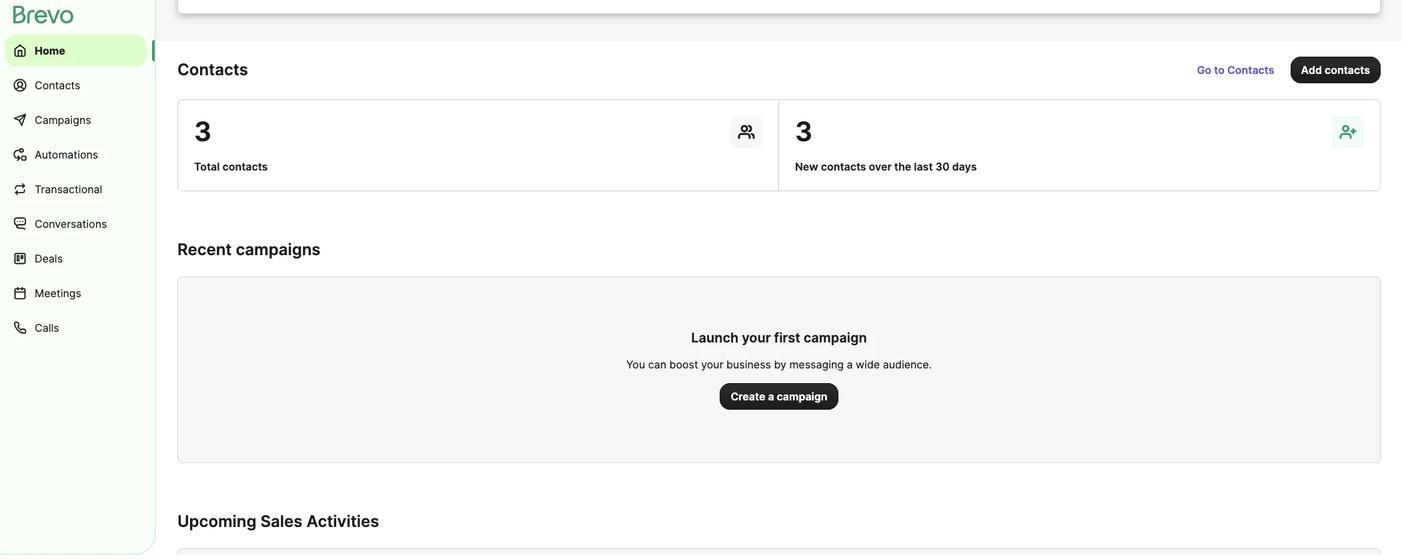 Task type: vqa. For each thing, say whether or not it's contained in the screenshot.
Create an automation
no



Task type: describe. For each thing, give the bounding box(es) containing it.
calls
[[35, 322, 59, 335]]

last
[[915, 160, 933, 174]]

messaging
[[790, 358, 844, 372]]

add contacts button
[[1291, 57, 1382, 83]]

3 for new contacts over the last 30 days
[[796, 115, 813, 148]]

contacts inside button
[[1228, 63, 1275, 77]]

home
[[35, 44, 65, 57]]

days
[[953, 160, 977, 174]]

contacts for add
[[1325, 63, 1371, 77]]

0 vertical spatial campaign
[[804, 330, 867, 346]]

meetings link
[[5, 278, 147, 310]]

create a campaign button
[[720, 384, 839, 410]]

1 horizontal spatial a
[[847, 358, 853, 372]]

go to contacts button
[[1187, 57, 1286, 83]]

create
[[731, 390, 766, 404]]

home link
[[5, 35, 147, 67]]

wide
[[856, 358, 880, 372]]

new
[[796, 160, 819, 174]]

a inside button
[[768, 390, 775, 404]]

launch your first campaign
[[692, 330, 867, 346]]

transactional link
[[5, 174, 147, 206]]

to
[[1215, 63, 1225, 77]]

launch
[[692, 330, 739, 346]]

0 vertical spatial your
[[742, 330, 771, 346]]

recent
[[178, 240, 232, 260]]

30
[[936, 160, 950, 174]]

automations link
[[5, 139, 147, 171]]

total contacts
[[194, 160, 268, 174]]

create a campaign
[[731, 390, 828, 404]]



Task type: locate. For each thing, give the bounding box(es) containing it.
upcoming
[[178, 513, 257, 532]]

by
[[774, 358, 787, 372]]

contacts right total
[[223, 160, 268, 174]]

2 horizontal spatial contacts
[[1228, 63, 1275, 77]]

2 3 from the left
[[796, 115, 813, 148]]

1 horizontal spatial 3
[[796, 115, 813, 148]]

3 up new
[[796, 115, 813, 148]]

1 vertical spatial campaign
[[777, 390, 828, 404]]

over
[[869, 160, 892, 174]]

new contacts over the last 30 days
[[796, 160, 977, 174]]

your up business
[[742, 330, 771, 346]]

deals link
[[5, 243, 147, 275]]

you can boost your business by messaging a wide audience.
[[627, 358, 932, 372]]

campaign
[[804, 330, 867, 346], [777, 390, 828, 404]]

0 horizontal spatial a
[[768, 390, 775, 404]]

contacts left over
[[821, 160, 867, 174]]

1 3 from the left
[[194, 115, 212, 148]]

1 horizontal spatial contacts
[[178, 60, 248, 79]]

your
[[742, 330, 771, 346], [702, 358, 724, 372]]

a right the create at the right bottom of page
[[768, 390, 775, 404]]

boost
[[670, 358, 699, 372]]

contacts
[[1325, 63, 1371, 77], [223, 160, 268, 174], [821, 160, 867, 174]]

contacts link
[[5, 69, 147, 101]]

contacts for new
[[821, 160, 867, 174]]

campaign inside button
[[777, 390, 828, 404]]

conversations link
[[5, 208, 147, 240]]

campaign down messaging
[[777, 390, 828, 404]]

1 vertical spatial a
[[768, 390, 775, 404]]

activities
[[307, 513, 379, 532]]

campaign up messaging
[[804, 330, 867, 346]]

total
[[194, 160, 220, 174]]

add contacts
[[1302, 63, 1371, 77]]

contacts right add
[[1325, 63, 1371, 77]]

3 for total contacts
[[194, 115, 212, 148]]

go to contacts
[[1198, 63, 1275, 77]]

0 horizontal spatial your
[[702, 358, 724, 372]]

1 vertical spatial your
[[702, 358, 724, 372]]

2 horizontal spatial contacts
[[1325, 63, 1371, 77]]

your down launch
[[702, 358, 724, 372]]

meetings
[[35, 287, 81, 300]]

3 up total
[[194, 115, 212, 148]]

upcoming sales activities
[[178, 513, 379, 532]]

calls link
[[5, 312, 147, 344]]

a
[[847, 358, 853, 372], [768, 390, 775, 404]]

contacts
[[178, 60, 248, 79], [1228, 63, 1275, 77], [35, 79, 80, 92]]

the
[[895, 160, 912, 174]]

campaigns
[[35, 113, 91, 127]]

campaigns link
[[5, 104, 147, 136]]

deals
[[35, 252, 63, 266]]

campaigns
[[236, 240, 321, 260]]

first
[[775, 330, 801, 346]]

a left wide
[[847, 358, 853, 372]]

0 horizontal spatial 3
[[194, 115, 212, 148]]

add
[[1302, 63, 1323, 77]]

3
[[194, 115, 212, 148], [796, 115, 813, 148]]

0 horizontal spatial contacts
[[35, 79, 80, 92]]

1 horizontal spatial your
[[742, 330, 771, 346]]

contacts for total
[[223, 160, 268, 174]]

go
[[1198, 63, 1212, 77]]

business
[[727, 358, 771, 372]]

transactional
[[35, 183, 102, 196]]

conversations
[[35, 218, 107, 231]]

you
[[627, 358, 646, 372]]

can
[[649, 358, 667, 372]]

audience.
[[883, 358, 932, 372]]

1 horizontal spatial contacts
[[821, 160, 867, 174]]

contacts inside button
[[1325, 63, 1371, 77]]

automations
[[35, 148, 98, 162]]

0 vertical spatial a
[[847, 358, 853, 372]]

0 horizontal spatial contacts
[[223, 160, 268, 174]]

sales
[[261, 513, 303, 532]]

recent campaigns
[[178, 240, 321, 260]]



